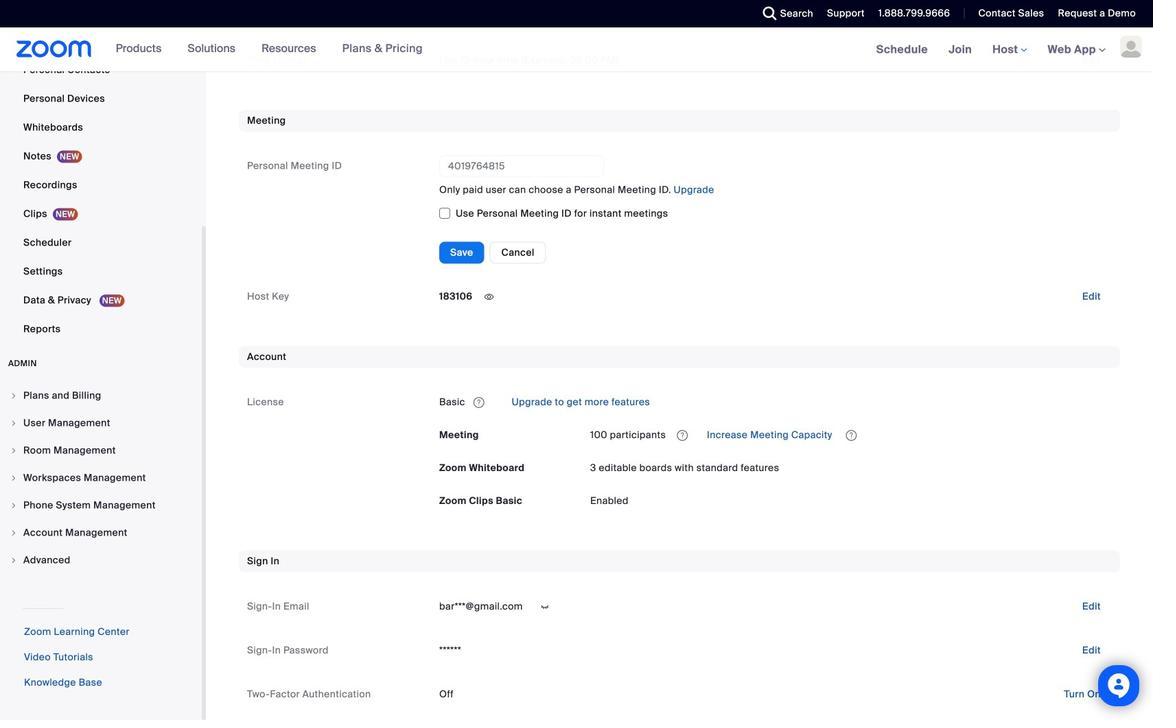 Task type: describe. For each thing, give the bounding box(es) containing it.
learn more about your license type image
[[472, 398, 486, 408]]

right image for sixth menu item from the bottom of the the "admin menu" menu on the left
[[10, 419, 18, 428]]

6 menu item from the top
[[0, 520, 202, 546]]

right image for first menu item from the bottom
[[10, 557, 18, 565]]

1 vertical spatial application
[[439, 392, 1112, 414]]

right image for 1st menu item
[[10, 392, 18, 400]]

1 menu item from the top
[[0, 383, 202, 409]]

product information navigation
[[105, 27, 433, 71]]

hide host key image
[[478, 291, 500, 304]]

personal menu menu
[[0, 0, 202, 345]]

Personal Meeting ID text field
[[439, 156, 604, 178]]



Task type: vqa. For each thing, say whether or not it's contained in the screenshot.
right image for 2nd menu item from the bottom of the Admin Menu menu
yes



Task type: locate. For each thing, give the bounding box(es) containing it.
2 right image from the top
[[10, 502, 18, 510]]

application
[[439, 155, 1112, 264], [439, 392, 1112, 414], [590, 425, 1112, 447]]

7 menu item from the top
[[0, 548, 202, 574]]

zoom logo image
[[16, 41, 92, 58]]

right image
[[10, 419, 18, 428], [10, 502, 18, 510], [10, 529, 18, 538], [10, 557, 18, 565]]

5 menu item from the top
[[0, 493, 202, 519]]

2 vertical spatial application
[[590, 425, 1112, 447]]

right image for 4th menu item from the bottom
[[10, 474, 18, 483]]

1 right image from the top
[[10, 392, 18, 400]]

1 right image from the top
[[10, 419, 18, 428]]

2 menu item from the top
[[0, 411, 202, 437]]

meetings navigation
[[866, 27, 1153, 72]]

right image for 2nd menu item from the bottom of the the "admin menu" menu on the left
[[10, 529, 18, 538]]

right image for 5th menu item from the bottom of the the "admin menu" menu on the left
[[10, 447, 18, 455]]

3 right image from the top
[[10, 529, 18, 538]]

3 right image from the top
[[10, 474, 18, 483]]

4 right image from the top
[[10, 557, 18, 565]]

4 menu item from the top
[[0, 465, 202, 492]]

3 menu item from the top
[[0, 438, 202, 464]]

0 vertical spatial right image
[[10, 392, 18, 400]]

banner
[[0, 27, 1153, 72]]

learn more about your meeting license image
[[673, 430, 692, 442]]

menu item
[[0, 383, 202, 409], [0, 411, 202, 437], [0, 438, 202, 464], [0, 465, 202, 492], [0, 493, 202, 519], [0, 520, 202, 546], [0, 548, 202, 574]]

profile picture image
[[1120, 36, 1142, 58]]

2 vertical spatial right image
[[10, 474, 18, 483]]

admin menu menu
[[0, 383, 202, 575]]

right image
[[10, 392, 18, 400], [10, 447, 18, 455], [10, 474, 18, 483]]

right image for third menu item from the bottom of the the "admin menu" menu on the left
[[10, 502, 18, 510]]

0 vertical spatial application
[[439, 155, 1112, 264]]

1 vertical spatial right image
[[10, 447, 18, 455]]

2 right image from the top
[[10, 447, 18, 455]]



